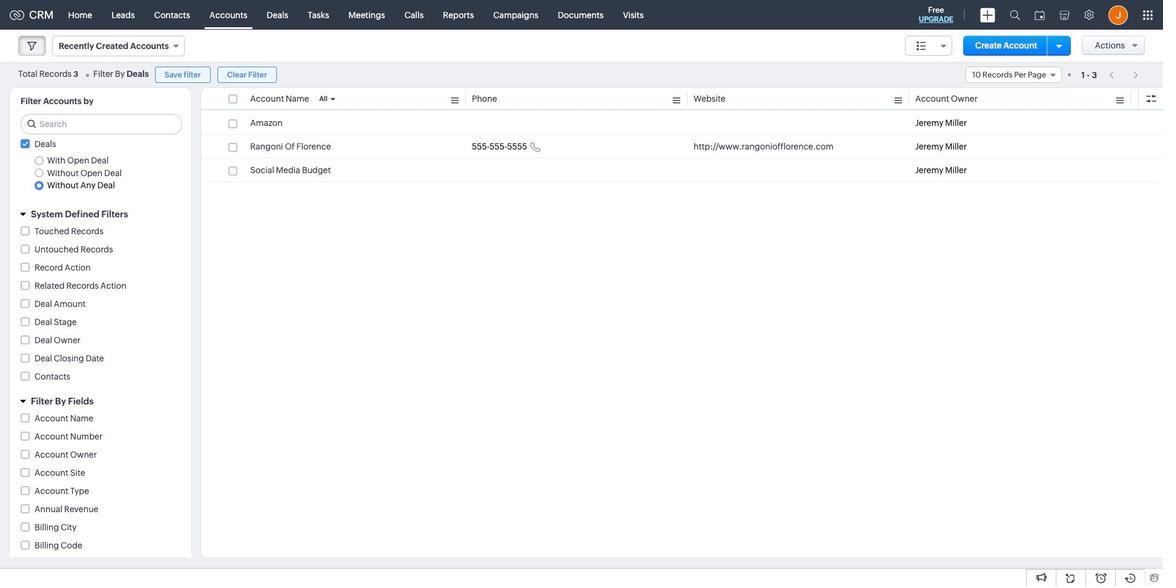 Task type: vqa. For each thing, say whether or not it's contained in the screenshot.
image
no



Task type: describe. For each thing, give the bounding box(es) containing it.
Search text field
[[21, 115, 182, 134]]

none field size
[[906, 36, 953, 56]]

profile image
[[1109, 5, 1129, 25]]

create menu element
[[974, 0, 1003, 29]]

profile element
[[1102, 0, 1136, 29]]



Task type: locate. For each thing, give the bounding box(es) containing it.
calendar image
[[1035, 10, 1046, 20]]

navigation
[[1104, 66, 1146, 84]]

search image
[[1010, 10, 1021, 20]]

row group
[[201, 112, 1164, 182]]

search element
[[1003, 0, 1028, 30]]

logo image
[[10, 10, 24, 20]]

create menu image
[[981, 8, 996, 22]]

size image
[[917, 41, 927, 52]]

None field
[[52, 36, 185, 56], [906, 36, 953, 56], [966, 67, 1063, 83], [52, 36, 185, 56], [966, 67, 1063, 83]]



